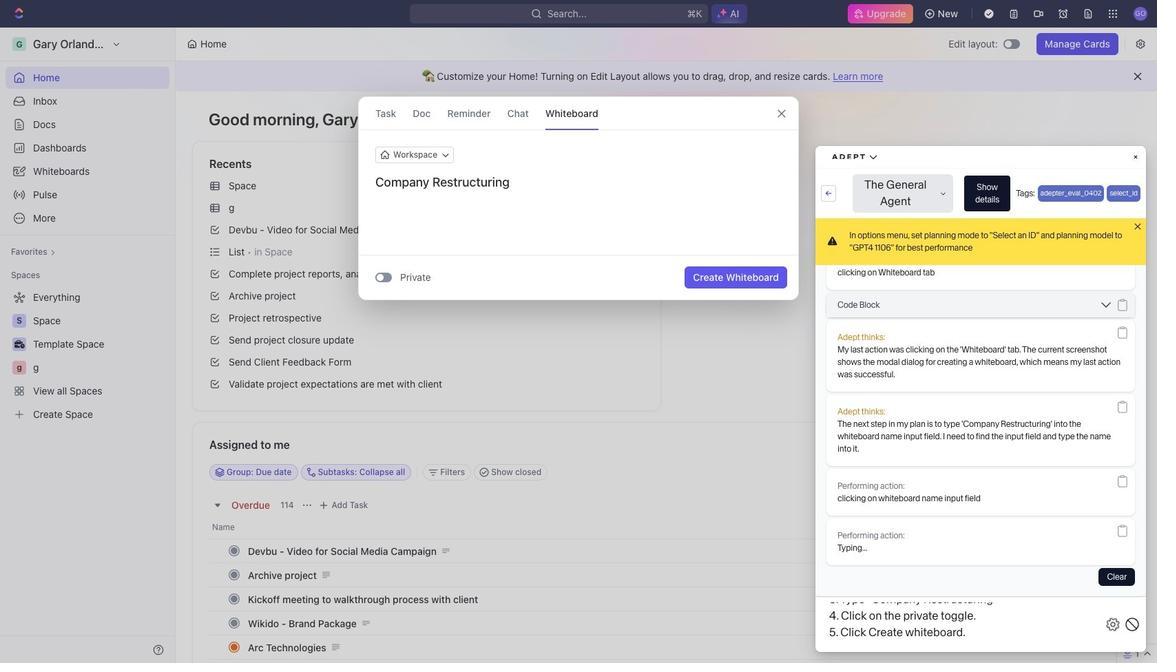 Task type: locate. For each thing, give the bounding box(es) containing it.
dialog
[[358, 96, 799, 300]]

alert
[[176, 61, 1157, 92]]

tree inside sidebar 'navigation'
[[6, 287, 169, 426]]

tree
[[6, 287, 169, 426]]



Task type: describe. For each thing, give the bounding box(es) containing it.
Search tasks... text field
[[931, 462, 1069, 483]]

sidebar navigation
[[0, 28, 176, 663]]

Name this Whiteboard... field
[[359, 174, 798, 191]]



Task type: vqa. For each thing, say whether or not it's contained in the screenshot.
onboarding checklist button image
no



